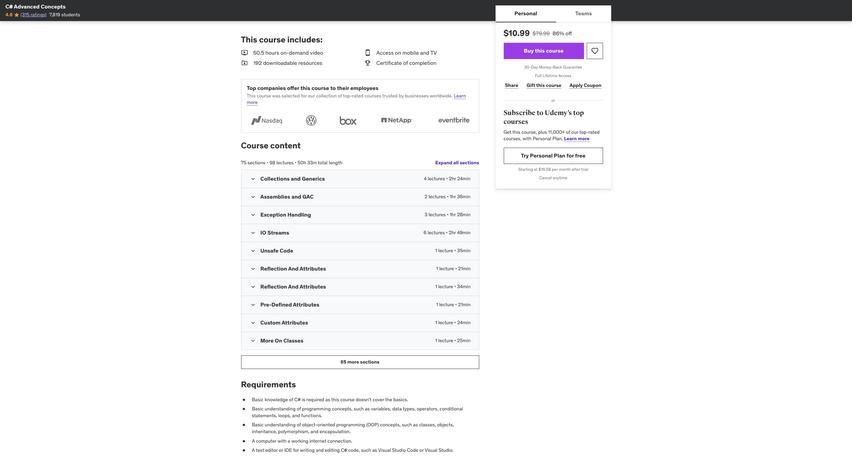 Task type: vqa. For each thing, say whether or not it's contained in the screenshot.
50h 33m
yes



Task type: describe. For each thing, give the bounding box(es) containing it.
2 vertical spatial personal
[[530, 152, 553, 159]]

money-
[[539, 65, 553, 70]]

2 visual from the left
[[425, 448, 437, 454]]

course up hours in the left top of the page
[[259, 34, 285, 45]]

1 left "34min"
[[435, 284, 437, 290]]

c# advanced concepts
[[5, 3, 66, 10]]

2 24min from the top
[[457, 320, 471, 326]]

lectures for assemblies and gac
[[429, 194, 446, 200]]

object-
[[302, 423, 317, 429]]

course,
[[521, 129, 537, 135]]

reflection for 1 lecture • 21min
[[260, 266, 287, 272]]

try personal plan for free
[[521, 152, 586, 159]]

teams
[[575, 10, 592, 17]]

a for a text editor or ide for writing and editing c# code, such as visual studio code or visual studio.
[[252, 448, 255, 454]]

2 horizontal spatial for
[[567, 152, 574, 159]]

apply coupon button
[[568, 79, 603, 92]]

top companies offer this course to their employees
[[247, 85, 378, 91]]

basic for basic understanding of object-oriented programming (oop) concepts, such as classes, objects, inheritance, polymorphism, and encapsulation.
[[252, 423, 264, 429]]

cover
[[373, 397, 384, 403]]

lectures for collections and generics
[[428, 176, 445, 182]]

this right required
[[331, 397, 339, 403]]

lectures for exception handling
[[429, 212, 446, 218]]

working
[[291, 439, 308, 445]]

month
[[559, 167, 571, 172]]

hours
[[266, 49, 279, 56]]

course
[[241, 140, 268, 151]]

more for subscribe to udemy's top courses
[[578, 136, 590, 142]]

(oop)
[[366, 423, 379, 429]]

xsmall image for basic understanding of programming concepts, such as variables, data types, operators, conditional statements, loops, and functions.
[[241, 407, 246, 413]]

34min
[[457, 284, 471, 290]]

collection
[[316, 93, 337, 99]]

this for gift
[[536, 82, 545, 89]]

• left 36min
[[447, 194, 449, 200]]

editing
[[325, 448, 340, 454]]

certificate
[[376, 60, 402, 66]]

courses inside subscribe to udemy's top courses
[[504, 118, 528, 126]]

1 lecture • 24min
[[435, 320, 471, 326]]

on-
[[281, 49, 289, 56]]

(315
[[21, 12, 29, 18]]

personal button
[[495, 5, 556, 22]]

course inside gift this course link
[[546, 82, 561, 89]]

sections for expand all sections
[[460, 160, 479, 166]]

back
[[553, 65, 562, 70]]

1 down the 1 lecture • 34min
[[436, 302, 438, 308]]

(315 ratings)
[[21, 12, 47, 18]]

basic understanding of object-oriented programming (oop) concepts, such as classes, objects, inheritance, polymorphism, and encapsulation.
[[252, 423, 454, 435]]

0 horizontal spatial sections
[[248, 160, 265, 166]]

and inside the basic understanding of programming concepts, such as variables, data types, operators, conditional statements, loops, and functions.
[[292, 413, 300, 419]]

types,
[[403, 407, 416, 413]]

selected
[[282, 93, 300, 99]]

xsmall image for a computer with a working internet connection.
[[241, 439, 246, 445]]

and left "tv"
[[420, 49, 429, 56]]

36min
[[457, 194, 471, 200]]

lecture up 1 lecture • 25min
[[438, 320, 453, 326]]

knowledge
[[265, 397, 288, 403]]

this for buy
[[535, 47, 545, 54]]

$10.99 $79.99 86% off
[[504, 28, 572, 38]]

course content
[[241, 140, 301, 151]]

basic for basic knowledge of c# is required as this course doesn't cover the basics.
[[252, 397, 264, 403]]

udemy's
[[545, 109, 572, 117]]

lecture down 6 lectures • 2hr 49min
[[438, 248, 453, 254]]

75 sections • 98 lectures • 50h 33m total length
[[241, 160, 342, 166]]

0 vertical spatial top-
[[343, 93, 352, 99]]

gift this course link
[[525, 79, 563, 92]]

programming inside basic understanding of object-oriented programming (oop) concepts, such as classes, objects, inheritance, polymorphism, and encapsulation.
[[336, 423, 365, 429]]

• left 25min
[[454, 338, 456, 344]]

content
[[270, 140, 301, 151]]

and for 1 lecture • 21min
[[288, 266, 299, 272]]

reflection and attributes for 1 lecture • 21min
[[260, 266, 326, 272]]

tab list containing personal
[[495, 5, 611, 22]]

$10.99
[[504, 28, 530, 38]]

doesn't
[[356, 397, 372, 403]]

lecture down the 1 lecture • 34min
[[439, 302, 454, 308]]

3 lectures • 1hr 28min
[[425, 212, 471, 218]]

studio
[[392, 448, 406, 454]]

expand all sections button
[[435, 156, 479, 170]]

starting at $16.58 per month after trial cancel anytime
[[518, 167, 588, 181]]

a computer with a working internet connection.
[[252, 439, 352, 445]]

lectures right 98
[[276, 160, 294, 166]]

assemblies
[[260, 193, 290, 200]]

computer
[[256, 439, 276, 445]]

learn more for top companies offer this course to their employees
[[247, 93, 466, 106]]

11,000+
[[548, 129, 565, 135]]

1 horizontal spatial c#
[[294, 397, 301, 403]]

more for top companies offer this course to their employees
[[247, 99, 258, 106]]

is
[[302, 397, 305, 403]]

1 lecture • 21min for reflection and attributes
[[436, 266, 471, 272]]

basic for basic understanding of programming concepts, such as variables, data types, operators, conditional statements, loops, and functions.
[[252, 407, 264, 413]]

wishlist image
[[591, 47, 599, 55]]

65 more sections
[[341, 360, 380, 366]]

to inside subscribe to udemy's top courses
[[537, 109, 543, 117]]

lecture left "34min"
[[438, 284, 453, 290]]

volkswagen image
[[304, 114, 319, 127]]

lecture up the 1 lecture • 34min
[[439, 266, 454, 272]]

on
[[275, 338, 282, 345]]

defined
[[271, 302, 292, 308]]

small image for more
[[250, 338, 256, 345]]

3
[[425, 212, 427, 218]]

by
[[399, 93, 404, 99]]

192 downloadable resources
[[253, 60, 322, 66]]

oriented
[[317, 423, 335, 429]]

1 horizontal spatial code
[[407, 448, 418, 454]]

generics
[[302, 175, 325, 182]]

worldwide.
[[430, 93, 453, 99]]

classes
[[283, 338, 303, 345]]

assemblies and gac
[[260, 193, 314, 200]]

2 horizontal spatial or
[[551, 98, 555, 103]]

this course includes:
[[241, 34, 323, 45]]

1 vertical spatial with
[[278, 439, 287, 445]]

this for this course was selected for our collection of top-rated courses trusted by businesses worldwide.
[[247, 93, 256, 99]]

understanding for polymorphism,
[[265, 423, 296, 429]]

1 lecture • 25min
[[435, 338, 471, 344]]

resources
[[298, 60, 322, 66]]

businesses
[[405, 93, 429, 99]]

a for a computer with a working internet connection.
[[252, 439, 255, 445]]

trusted
[[382, 93, 398, 99]]

1 lecture • 34min
[[435, 284, 471, 290]]

• left 50h 33m in the top of the page
[[295, 160, 297, 166]]

employees
[[350, 85, 378, 91]]

gift
[[527, 82, 535, 89]]

tv
[[430, 49, 437, 56]]

192
[[253, 60, 262, 66]]

companies
[[257, 85, 286, 91]]

netapp image
[[377, 114, 416, 127]]

was
[[272, 93, 281, 99]]

0 horizontal spatial access
[[376, 49, 394, 56]]

50.5
[[253, 49, 264, 56]]

such inside basic understanding of object-oriented programming (oop) concepts, such as classes, objects, inheritance, polymorphism, and encapsulation.
[[402, 423, 412, 429]]

xsmall image for basic knowledge of c# is required as this course doesn't cover the basics.
[[241, 397, 246, 404]]

2 lectures • 1hr 36min
[[425, 194, 471, 200]]

top
[[247, 85, 256, 91]]

1 24min from the top
[[457, 176, 471, 182]]

unsafe code
[[260, 248, 293, 254]]

and down 75 sections • 98 lectures • 50h 33m total length at the top left of the page
[[291, 175, 301, 182]]

encapsulation.
[[320, 429, 351, 435]]

basics.
[[393, 397, 408, 403]]

• down expand
[[446, 176, 448, 182]]

lecture left 25min
[[438, 338, 453, 344]]

buy
[[524, 47, 534, 54]]

0 vertical spatial for
[[301, 93, 307, 99]]

access inside "30-day money-back guarantee full lifetime access"
[[558, 73, 571, 78]]

of inside the basic understanding of programming concepts, such as variables, data types, operators, conditional statements, loops, and functions.
[[297, 407, 301, 413]]

and for 1 lecture • 34min
[[288, 284, 299, 290]]

top- inside get this course, plus 11,000+ of our top-rated courses, with personal plan.
[[579, 129, 589, 135]]

day
[[531, 65, 538, 70]]

xsmall image for a text editor or ide for writing and editing c# code, such as visual studio code or visual studio.
[[241, 448, 246, 455]]

6
[[424, 230, 427, 236]]

try personal plan for free link
[[504, 148, 603, 164]]

all
[[453, 160, 459, 166]]

data
[[392, 407, 402, 413]]

personal inside get this course, plus 11,000+ of our top-rated courses, with personal plan.
[[533, 136, 551, 142]]

coupon
[[584, 82, 602, 89]]



Task type: locate. For each thing, give the bounding box(es) containing it.
1 small image from the top
[[250, 194, 256, 201]]

0 horizontal spatial top-
[[343, 93, 352, 99]]

2 vertical spatial more
[[347, 360, 359, 366]]

courses down 'employees'
[[365, 93, 381, 99]]

4 small image from the top
[[250, 284, 256, 291]]

1 horizontal spatial concepts,
[[380, 423, 401, 429]]

0 horizontal spatial our
[[308, 93, 315, 99]]

1 vertical spatial access
[[558, 73, 571, 78]]

this for this course includes:
[[241, 34, 257, 45]]

1 vertical spatial understanding
[[265, 423, 296, 429]]

24min
[[457, 176, 471, 182], [457, 320, 471, 326]]

xsmall image left text
[[241, 448, 246, 455]]

a
[[252, 439, 255, 445], [252, 448, 255, 454]]

course
[[259, 34, 285, 45], [546, 47, 564, 54], [546, 82, 561, 89], [312, 85, 329, 91], [257, 93, 271, 99], [340, 397, 355, 403]]

this right buy
[[535, 47, 545, 54]]

1 vertical spatial this
[[247, 93, 256, 99]]

more inside button
[[347, 360, 359, 366]]

course up "collection"
[[312, 85, 329, 91]]

21min for pre-defined attributes
[[458, 302, 471, 308]]

30-
[[524, 65, 531, 70]]

lectures right "6"
[[428, 230, 445, 236]]

access down back
[[558, 73, 571, 78]]

this inside buy this course "button"
[[535, 47, 545, 54]]

xsmall image
[[241, 397, 246, 404], [241, 423, 246, 429]]

1 vertical spatial c#
[[294, 397, 301, 403]]

polymorphism,
[[278, 429, 309, 435]]

1 vertical spatial reflection and attributes
[[260, 284, 326, 290]]

25min
[[457, 338, 471, 344]]

course down the companies
[[257, 93, 271, 99]]

understanding inside the basic understanding of programming concepts, such as variables, data types, operators, conditional statements, loops, and functions.
[[265, 407, 296, 413]]

small image for unsafe
[[250, 248, 256, 255]]

1 down 1 lecture • 24min at right
[[435, 338, 437, 344]]

small image for assemblies
[[250, 194, 256, 201]]

this up 50.5
[[241, 34, 257, 45]]

0 vertical spatial understanding
[[265, 407, 296, 413]]

98
[[270, 160, 275, 166]]

0 horizontal spatial courses
[[365, 93, 381, 99]]

24min down expand all sections dropdown button
[[457, 176, 471, 182]]

and
[[288, 266, 299, 272], [288, 284, 299, 290]]

understanding up loops,
[[265, 407, 296, 413]]

2 small image from the top
[[250, 212, 256, 219]]

programming
[[302, 407, 331, 413], [336, 423, 365, 429]]

exception handling
[[260, 212, 311, 218]]

sections for 65 more sections
[[360, 360, 380, 366]]

to left udemy's
[[537, 109, 543, 117]]

1 horizontal spatial our
[[571, 129, 578, 135]]

1 up the 1 lecture • 34min
[[436, 266, 438, 272]]

2 1hr from the top
[[450, 212, 456, 218]]

xsmall image down requirements
[[241, 397, 246, 404]]

2 xsmall image from the top
[[241, 423, 246, 429]]

1 vertical spatial to
[[537, 109, 543, 117]]

reflection and attributes up pre-defined attributes
[[260, 284, 326, 290]]

for down top companies offer this course to their employees
[[301, 93, 307, 99]]

concepts, inside the basic understanding of programming concepts, such as variables, data types, operators, conditional statements, loops, and functions.
[[332, 407, 353, 413]]

1 horizontal spatial sections
[[360, 360, 380, 366]]

1 vertical spatial for
[[567, 152, 574, 159]]

reflection for 1 lecture • 34min
[[260, 284, 287, 290]]

reflection down unsafe code
[[260, 266, 287, 272]]

or left ide
[[279, 448, 283, 454]]

lectures right "2"
[[429, 194, 446, 200]]

1 horizontal spatial top-
[[579, 129, 589, 135]]

1 vertical spatial learn more
[[564, 136, 590, 142]]

0 horizontal spatial to
[[330, 85, 336, 91]]

lifetime
[[543, 73, 558, 78]]

1 21min from the top
[[458, 266, 471, 272]]

personal inside button
[[515, 10, 537, 17]]

get
[[504, 129, 511, 135]]

lectures for io streams
[[428, 230, 445, 236]]

as left classes,
[[413, 423, 418, 429]]

operators,
[[417, 407, 438, 413]]

basic inside basic understanding of object-oriented programming (oop) concepts, such as classes, objects, inheritance, polymorphism, and encapsulation.
[[252, 423, 264, 429]]

2hr down 'all'
[[449, 176, 456, 182]]

0 vertical spatial learn more link
[[247, 93, 466, 106]]

7,819 students
[[49, 12, 80, 18]]

a text editor or ide for writing and editing c# code, such as visual studio code or visual studio.
[[252, 448, 454, 454]]

0 horizontal spatial c#
[[5, 3, 13, 10]]

24min up 25min
[[457, 320, 471, 326]]

small image
[[241, 49, 248, 57], [364, 49, 371, 57], [241, 59, 248, 67], [364, 59, 371, 67], [250, 176, 256, 183], [250, 230, 256, 237], [250, 266, 256, 273], [250, 302, 256, 309], [250, 320, 256, 327]]

anytime
[[553, 175, 567, 181]]

small image for exception
[[250, 212, 256, 219]]

0 vertical spatial basic
[[252, 397, 264, 403]]

learn more link for top companies offer this course to their employees
[[247, 93, 466, 106]]

1 vertical spatial learn
[[564, 136, 577, 142]]

1 lecture • 21min for pre-defined attributes
[[436, 302, 471, 308]]

0 horizontal spatial learn more link
[[247, 93, 466, 106]]

0 vertical spatial c#
[[5, 3, 13, 10]]

0 vertical spatial to
[[330, 85, 336, 91]]

gift this course
[[527, 82, 561, 89]]

eventbrite image
[[434, 114, 473, 127]]

more on classes
[[260, 338, 303, 345]]

65 more sections button
[[241, 356, 479, 370]]

0 vertical spatial personal
[[515, 10, 537, 17]]

86%
[[553, 30, 564, 37]]

1 down 6 lectures • 2hr 49min
[[435, 248, 437, 254]]

1hr left 36min
[[450, 194, 456, 200]]

reflection and attributes down unsafe code
[[260, 266, 326, 272]]

1 xsmall image from the top
[[241, 407, 246, 413]]

such down types,
[[402, 423, 412, 429]]

1 vertical spatial and
[[288, 284, 299, 290]]

mobile
[[402, 49, 419, 56]]

of inside basic understanding of object-oriented programming (oop) concepts, such as classes, objects, inheritance, polymorphism, and encapsulation.
[[297, 423, 301, 429]]

reflection and attributes for 1 lecture • 34min
[[260, 284, 326, 290]]

1 horizontal spatial access
[[558, 73, 571, 78]]

more inside learn more
[[247, 99, 258, 106]]

2 horizontal spatial sections
[[460, 160, 479, 166]]

2 xsmall image from the top
[[241, 439, 246, 445]]

gac
[[302, 193, 314, 200]]

guarantee
[[563, 65, 582, 70]]

0 vertical spatial xsmall image
[[241, 407, 246, 413]]

on
[[395, 49, 401, 56]]

1 a from the top
[[252, 439, 255, 445]]

3 small image from the top
[[250, 248, 256, 255]]

nasdaq image
[[247, 114, 286, 127]]

sections right 75
[[248, 160, 265, 166]]

0 horizontal spatial visual
[[378, 448, 391, 454]]

course up back
[[546, 47, 564, 54]]

understanding inside basic understanding of object-oriented programming (oop) concepts, such as classes, objects, inheritance, polymorphism, and encapsulation.
[[265, 423, 296, 429]]

0 horizontal spatial or
[[279, 448, 283, 454]]

and down unsafe code
[[288, 266, 299, 272]]

1 vertical spatial top-
[[579, 129, 589, 135]]

1 horizontal spatial for
[[301, 93, 307, 99]]

c# left code,
[[341, 448, 347, 454]]

our inside get this course, plus 11,000+ of our top-rated courses, with personal plan.
[[571, 129, 578, 135]]

1 understanding from the top
[[265, 407, 296, 413]]

rated inside get this course, plus 11,000+ of our top-rated courses, with personal plan.
[[589, 129, 600, 135]]

1 vertical spatial concepts,
[[380, 423, 401, 429]]

as right code,
[[372, 448, 377, 454]]

$79.99
[[533, 30, 550, 37]]

1 horizontal spatial learn more
[[564, 136, 590, 142]]

concepts, down basic knowledge of c# is required as this course doesn't cover the basics.
[[332, 407, 353, 413]]

1 vertical spatial xsmall image
[[241, 439, 246, 445]]

learn more down 'employees'
[[247, 93, 466, 106]]

• left "34min"
[[454, 284, 456, 290]]

1 vertical spatial courses
[[504, 118, 528, 126]]

course left doesn't
[[340, 397, 355, 403]]

2 21min from the top
[[458, 302, 471, 308]]

concepts
[[41, 3, 66, 10]]

0 vertical spatial programming
[[302, 407, 331, 413]]

1hr for exception handling
[[450, 212, 456, 218]]

0 vertical spatial such
[[354, 407, 364, 413]]

21min down "34min"
[[458, 302, 471, 308]]

as right required
[[325, 397, 330, 403]]

lecture
[[438, 248, 453, 254], [439, 266, 454, 272], [438, 284, 453, 290], [439, 302, 454, 308], [438, 320, 453, 326], [438, 338, 453, 344]]

learn right the worldwide.
[[454, 93, 466, 99]]

1 basic from the top
[[252, 397, 264, 403]]

their
[[337, 85, 349, 91]]

advanced
[[14, 3, 40, 10]]

and inside basic understanding of object-oriented programming (oop) concepts, such as classes, objects, inheritance, polymorphism, and encapsulation.
[[311, 429, 319, 435]]

try
[[521, 152, 529, 159]]

0 vertical spatial and
[[288, 266, 299, 272]]

4
[[424, 176, 427, 182]]

learn more for subscribe to udemy's top courses
[[564, 136, 590, 142]]

3 xsmall image from the top
[[241, 448, 246, 455]]

loops,
[[278, 413, 291, 419]]

xsmall image
[[241, 407, 246, 413], [241, 439, 246, 445], [241, 448, 246, 455]]

$16.58
[[539, 167, 551, 172]]

2 a from the top
[[252, 448, 255, 454]]

apply
[[570, 82, 583, 89]]

personal down plus
[[533, 136, 551, 142]]

2 reflection and attributes from the top
[[260, 284, 326, 290]]

0 vertical spatial 21min
[[458, 266, 471, 272]]

learn more link up free
[[564, 136, 590, 142]]

total
[[318, 160, 328, 166]]

1 vertical spatial rated
[[589, 129, 600, 135]]

learn inside learn more
[[454, 93, 466, 99]]

the
[[385, 397, 392, 403]]

learn more link down 'employees'
[[247, 93, 466, 106]]

2 and from the top
[[288, 284, 299, 290]]

programming inside the basic understanding of programming concepts, such as variables, data types, operators, conditional statements, loops, and functions.
[[302, 407, 331, 413]]

this inside get this course, plus 11,000+ of our top-rated courses, with personal plan.
[[512, 129, 520, 135]]

this for get
[[512, 129, 520, 135]]

1 vertical spatial 1 lecture • 21min
[[436, 302, 471, 308]]

studio.
[[439, 448, 454, 454]]

a left text
[[252, 448, 255, 454]]

0 vertical spatial concepts,
[[332, 407, 353, 413]]

2 reflection from the top
[[260, 284, 287, 290]]

reflection up pre-
[[260, 284, 287, 290]]

learn more link for subscribe to udemy's top courses
[[564, 136, 590, 142]]

1 horizontal spatial visual
[[425, 448, 437, 454]]

1 up 1 lecture • 25min
[[435, 320, 437, 326]]

c# left is
[[294, 397, 301, 403]]

learn for top companies offer this course to their employees
[[454, 93, 466, 99]]

personal up $16.58
[[530, 152, 553, 159]]

visual left studio
[[378, 448, 391, 454]]

0 vertical spatial rated
[[352, 93, 363, 99]]

1 vertical spatial reflection
[[260, 284, 287, 290]]

0 horizontal spatial for
[[293, 448, 299, 454]]

xsmall image for basic understanding of object-oriented programming (oop) concepts, such as classes, objects, inheritance, polymorphism, and encapsulation.
[[241, 423, 246, 429]]

plan
[[554, 152, 565, 159]]

xsmall image left computer
[[241, 439, 246, 445]]

1 vertical spatial more
[[578, 136, 590, 142]]

1 vertical spatial xsmall image
[[241, 423, 246, 429]]

2 vertical spatial such
[[361, 448, 371, 454]]

3 basic from the top
[[252, 423, 264, 429]]

21min down 35min
[[458, 266, 471, 272]]

1 horizontal spatial learn more link
[[564, 136, 590, 142]]

code right studio
[[407, 448, 418, 454]]

and down object-
[[311, 429, 319, 435]]

1hr left 28min
[[450, 212, 456, 218]]

1 vertical spatial our
[[571, 129, 578, 135]]

0 vertical spatial code
[[280, 248, 293, 254]]

1 vertical spatial programming
[[336, 423, 365, 429]]

this down top on the top of page
[[247, 93, 256, 99]]

1 vertical spatial code
[[407, 448, 418, 454]]

1 vertical spatial 24min
[[457, 320, 471, 326]]

1 and from the top
[[288, 266, 299, 272]]

basic knowledge of c# is required as this course doesn't cover the basics.
[[252, 397, 408, 403]]

with
[[523, 136, 532, 142], [278, 439, 287, 445]]

0 horizontal spatial code
[[280, 248, 293, 254]]

or right studio
[[419, 448, 424, 454]]

this course was selected for our collection of top-rated courses trusted by businesses worldwide.
[[247, 93, 453, 99]]

4 lectures • 2hr 24min
[[424, 176, 471, 182]]

1 lecture • 21min down 1 lecture • 35min
[[436, 266, 471, 272]]

for right ide
[[293, 448, 299, 454]]

collections
[[260, 175, 290, 182]]

functions.
[[301, 413, 322, 419]]

plan.
[[552, 136, 563, 142]]

pre-defined attributes
[[260, 302, 319, 308]]

1 reflection from the top
[[260, 266, 287, 272]]

1 xsmall image from the top
[[241, 397, 246, 404]]

0 horizontal spatial with
[[278, 439, 287, 445]]

2 horizontal spatial c#
[[341, 448, 347, 454]]

2 vertical spatial for
[[293, 448, 299, 454]]

conditional
[[440, 407, 463, 413]]

• up 1 lecture • 25min
[[454, 320, 456, 326]]

to left their
[[330, 85, 336, 91]]

1 lecture • 21min
[[436, 266, 471, 272], [436, 302, 471, 308]]

2 1 lecture • 21min from the top
[[436, 302, 471, 308]]

0 vertical spatial access
[[376, 49, 394, 56]]

• up 1 lecture • 24min at right
[[455, 302, 457, 308]]

• down 1 lecture • 35min
[[455, 266, 457, 272]]

small image
[[250, 194, 256, 201], [250, 212, 256, 219], [250, 248, 256, 255], [250, 284, 256, 291], [250, 338, 256, 345]]

top- down their
[[343, 93, 352, 99]]

box image
[[337, 114, 359, 127]]

1 vertical spatial 21min
[[458, 302, 471, 308]]

expand
[[435, 160, 452, 166]]

buy this course button
[[504, 43, 584, 59]]

streams
[[267, 230, 289, 236]]

basic inside the basic understanding of programming concepts, such as variables, data types, operators, conditional statements, loops, and functions.
[[252, 407, 264, 413]]

starting
[[518, 167, 533, 172]]

subscribe
[[504, 109, 536, 117]]

as inside the basic understanding of programming concepts, such as variables, data types, operators, conditional statements, loops, and functions.
[[365, 407, 370, 413]]

personal up $10.99
[[515, 10, 537, 17]]

0 horizontal spatial programming
[[302, 407, 331, 413]]

1 reflection and attributes from the top
[[260, 266, 326, 272]]

sections inside dropdown button
[[460, 160, 479, 166]]

understanding for loops,
[[265, 407, 296, 413]]

2
[[425, 194, 427, 200]]

1 horizontal spatial or
[[419, 448, 424, 454]]

this inside gift this course link
[[536, 82, 545, 89]]

more
[[247, 99, 258, 106], [578, 136, 590, 142], [347, 360, 359, 366]]

course down the lifetime
[[546, 82, 561, 89]]

concepts, inside basic understanding of object-oriented programming (oop) concepts, such as classes, objects, inheritance, polymorphism, and encapsulation.
[[380, 423, 401, 429]]

5 small image from the top
[[250, 338, 256, 345]]

2hr for io streams
[[449, 230, 456, 236]]

• left 49min
[[446, 230, 448, 236]]

basic understanding of programming concepts, such as variables, data types, operators, conditional statements, loops, and functions.
[[252, 407, 463, 419]]

1 1 lecture • 21min from the top
[[436, 266, 471, 272]]

our right 11,000+
[[571, 129, 578, 135]]

tab list
[[495, 5, 611, 22]]

and down internet
[[316, 448, 324, 454]]

1 vertical spatial a
[[252, 448, 255, 454]]

our down top companies offer this course to their employees
[[308, 93, 315, 99]]

courses
[[365, 93, 381, 99], [504, 118, 528, 126]]

programming up functions.
[[302, 407, 331, 413]]

2 vertical spatial c#
[[341, 448, 347, 454]]

and left the gac
[[292, 193, 301, 200]]

0 vertical spatial reflection
[[260, 266, 287, 272]]

with down course,
[[523, 136, 532, 142]]

editor
[[265, 448, 278, 454]]

course inside buy this course "button"
[[546, 47, 564, 54]]

1 horizontal spatial rated
[[589, 129, 600, 135]]

off
[[566, 30, 572, 37]]

2 vertical spatial basic
[[252, 423, 264, 429]]

sections
[[248, 160, 265, 166], [460, 160, 479, 166], [360, 360, 380, 366]]

0 vertical spatial 24min
[[457, 176, 471, 182]]

learn more
[[247, 93, 466, 106], [564, 136, 590, 142]]

1 visual from the left
[[378, 448, 391, 454]]

49min
[[457, 230, 471, 236]]

small image for reflection
[[250, 284, 256, 291]]

0 vertical spatial 1hr
[[450, 194, 456, 200]]

sections inside button
[[360, 360, 380, 366]]

and up pre-defined attributes
[[288, 284, 299, 290]]

this
[[535, 47, 545, 54], [536, 82, 545, 89], [300, 85, 310, 91], [512, 129, 520, 135], [331, 397, 339, 403]]

0 vertical spatial learn more
[[247, 93, 466, 106]]

1 lecture • 21min up 1 lecture • 24min at right
[[436, 302, 471, 308]]

of inside get this course, plus 11,000+ of our top-rated courses, with personal plan.
[[566, 129, 570, 135]]

includes:
[[287, 34, 323, 45]]

2hr for collections and generics
[[449, 176, 456, 182]]

• left 28min
[[447, 212, 449, 218]]

full
[[535, 73, 542, 78]]

0 horizontal spatial more
[[247, 99, 258, 106]]

1 vertical spatial 1hr
[[450, 212, 456, 218]]

learn for subscribe to udemy's top courses
[[564, 136, 577, 142]]

as inside basic understanding of object-oriented programming (oop) concepts, such as classes, objects, inheritance, polymorphism, and encapsulation.
[[413, 423, 418, 429]]

0 vertical spatial 1 lecture • 21min
[[436, 266, 471, 272]]

concepts, down data
[[380, 423, 401, 429]]

1 1hr from the top
[[450, 194, 456, 200]]

1 vertical spatial basic
[[252, 407, 264, 413]]

lectures right 3
[[429, 212, 446, 218]]

7,819
[[49, 12, 60, 18]]

2 basic from the top
[[252, 407, 264, 413]]

teams button
[[556, 5, 611, 22]]

0 vertical spatial 2hr
[[449, 176, 456, 182]]

1 vertical spatial such
[[402, 423, 412, 429]]

writing
[[300, 448, 315, 454]]

video
[[310, 49, 323, 56]]

and right loops,
[[292, 413, 300, 419]]

21min for reflection and attributes
[[458, 266, 471, 272]]

sections right "65"
[[360, 360, 380, 366]]

0 horizontal spatial learn
[[454, 93, 466, 99]]

such
[[354, 407, 364, 413], [402, 423, 412, 429], [361, 448, 371, 454]]

this up the courses,
[[512, 129, 520, 135]]

1 vertical spatial 2hr
[[449, 230, 456, 236]]

28min
[[457, 212, 471, 218]]

expand all sections
[[435, 160, 479, 166]]

• left 35min
[[454, 248, 456, 254]]

0 vertical spatial more
[[247, 99, 258, 106]]

0 vertical spatial learn
[[454, 93, 466, 99]]

1 vertical spatial personal
[[533, 136, 551, 142]]

0 vertical spatial xsmall image
[[241, 397, 246, 404]]

more right "65"
[[347, 360, 359, 366]]

2 understanding from the top
[[265, 423, 296, 429]]

1 horizontal spatial with
[[523, 136, 532, 142]]

0 horizontal spatial concepts,
[[332, 407, 353, 413]]

code right unsafe
[[280, 248, 293, 254]]

length
[[329, 160, 342, 166]]

c#
[[5, 3, 13, 10], [294, 397, 301, 403], [341, 448, 347, 454]]

this right 'offer'
[[300, 85, 310, 91]]

30-day money-back guarantee full lifetime access
[[524, 65, 582, 78]]

such inside the basic understanding of programming concepts, such as variables, data types, operators, conditional statements, loops, and functions.
[[354, 407, 364, 413]]

courses down subscribe
[[504, 118, 528, 126]]

1hr for assemblies and gac
[[450, 194, 456, 200]]

or up udemy's
[[551, 98, 555, 103]]

1 horizontal spatial learn
[[564, 136, 577, 142]]

1 horizontal spatial courses
[[504, 118, 528, 126]]

with inside get this course, plus 11,000+ of our top-rated courses, with personal plan.
[[523, 136, 532, 142]]

sections right 'all'
[[460, 160, 479, 166]]

a
[[288, 439, 290, 445]]

• left 98
[[267, 160, 268, 166]]

for left free
[[567, 152, 574, 159]]

share
[[505, 82, 518, 89]]

a left computer
[[252, 439, 255, 445]]

lectures right the 4
[[428, 176, 445, 182]]

0 vertical spatial our
[[308, 93, 315, 99]]

learn right plan.
[[564, 136, 577, 142]]

buy this course
[[524, 47, 564, 54]]



